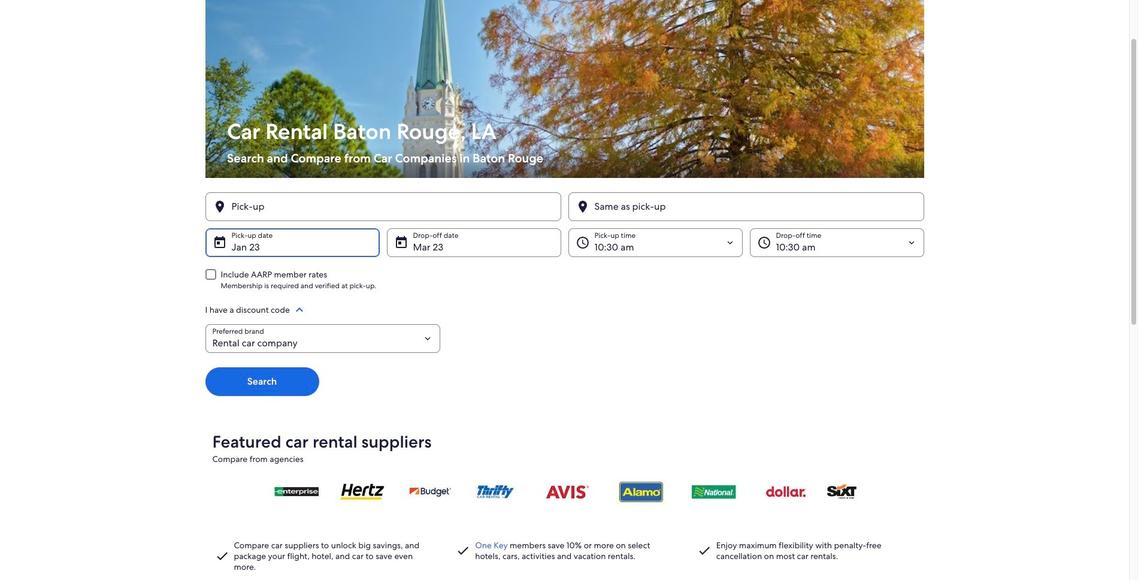 Task type: vqa. For each thing, say whether or not it's contained in the screenshot.
search field
no



Task type: locate. For each thing, give the bounding box(es) containing it.
car suppliers logo image
[[212, 469, 917, 513]]

active image
[[292, 303, 307, 317]]



